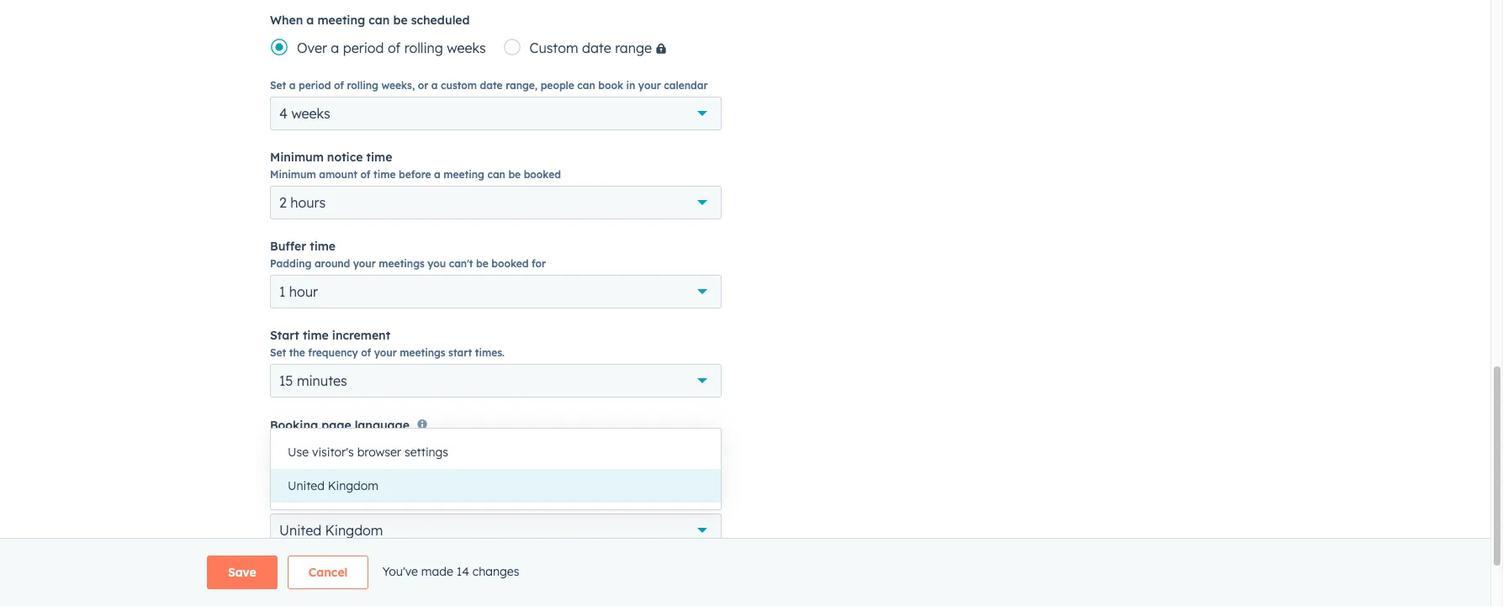 Task type: locate. For each thing, give the bounding box(es) containing it.
date
[[270, 493, 298, 509]]

0 vertical spatial set
[[270, 79, 286, 91]]

for
[[532, 257, 546, 270]]

meetings
[[379, 257, 425, 270], [400, 346, 446, 359]]

rolling left weeks,
[[347, 79, 379, 91]]

rolling
[[405, 39, 443, 56], [347, 79, 379, 91]]

1 horizontal spatial can
[[488, 168, 506, 181]]

weeks,
[[382, 79, 415, 91]]

of down notice
[[361, 168, 371, 181]]

1 horizontal spatial rolling
[[405, 39, 443, 56]]

kingdom inside button
[[328, 479, 379, 494]]

your
[[639, 79, 661, 91], [353, 257, 376, 270], [374, 346, 397, 359], [630, 552, 652, 565]]

meetings left can't
[[379, 257, 425, 270]]

1 horizontal spatial meeting
[[444, 168, 485, 181]]

0 horizontal spatial weeks
[[291, 105, 330, 122]]

weeks right 4
[[291, 105, 330, 122]]

custom
[[530, 39, 579, 56]]

page
[[322, 418, 351, 433], [270, 567, 296, 580]]

be up 2 hours popup button
[[509, 168, 521, 181]]

period
[[343, 39, 384, 56], [299, 79, 331, 91]]

0 horizontal spatial rolling
[[347, 79, 379, 91]]

page section element
[[167, 556, 1324, 590]]

1 vertical spatial period
[[299, 79, 331, 91]]

format
[[357, 493, 397, 509]]

15
[[279, 372, 293, 389]]

a up 4 weeks
[[289, 79, 296, 91]]

list box containing use visitor's browser settings
[[271, 429, 721, 510]]

weeks down scheduled
[[447, 39, 486, 56]]

and inside the country or area you choose affects how dates and times appear on your booking page
[[523, 552, 542, 565]]

weeks inside 4 weeks popup button
[[291, 105, 330, 122]]

1 vertical spatial weeks
[[291, 105, 330, 122]]

time left format on the bottom left
[[327, 493, 353, 509]]

minimum up 2 hours
[[270, 168, 316, 181]]

0 horizontal spatial can
[[369, 12, 390, 28]]

period up 4 weeks
[[299, 79, 331, 91]]

1 vertical spatial rolling
[[347, 79, 379, 91]]

time
[[366, 150, 392, 165], [374, 168, 396, 181], [310, 239, 336, 254], [303, 328, 329, 343], [327, 493, 353, 509]]

when
[[270, 12, 303, 28]]

your right in
[[639, 79, 661, 91]]

0 horizontal spatial date
[[480, 79, 503, 91]]

united kingdom
[[288, 479, 379, 494], [279, 523, 383, 540]]

set inside the start time increment set the frequency of your meetings start times.
[[270, 346, 286, 359]]

1 vertical spatial be
[[509, 168, 521, 181]]

date
[[582, 39, 611, 56], [480, 79, 503, 91]]

set down start
[[270, 346, 286, 359]]

english (united kingdom)
[[279, 448, 442, 465]]

be up over a period of rolling weeks
[[393, 12, 408, 28]]

your inside the country or area you choose affects how dates and times appear on your booking page
[[630, 552, 652, 565]]

0 horizontal spatial and
[[301, 493, 324, 509]]

time inside buffer time padding around your meetings you can't be booked for
[[310, 239, 336, 254]]

page down "the"
[[270, 567, 296, 580]]

set up 4
[[270, 79, 286, 91]]

meetings left start
[[400, 346, 446, 359]]

or inside the country or area you choose affects how dates and times appear on your booking page
[[333, 552, 343, 565]]

period for over
[[343, 39, 384, 56]]

0 vertical spatial date
[[582, 39, 611, 56]]

1 vertical spatial united
[[279, 523, 322, 540]]

custom date range
[[530, 39, 652, 56]]

united down english
[[288, 479, 325, 494]]

set
[[270, 79, 286, 91], [270, 346, 286, 359]]

meeting up over
[[318, 12, 365, 28]]

hour
[[289, 283, 318, 300]]

time up frequency
[[303, 328, 329, 343]]

of inside 'when a meeting can be scheduled' element
[[388, 39, 401, 56]]

save button
[[207, 556, 277, 590]]

4 weeks button
[[270, 97, 722, 130]]

0 vertical spatial booked
[[524, 168, 561, 181]]

be inside minimum notice time minimum amount of time before a meeting can be booked
[[509, 168, 521, 181]]

2 minimum from the top
[[270, 168, 316, 181]]

1 vertical spatial meeting
[[444, 168, 485, 181]]

changes
[[473, 564, 519, 579]]

2 hours
[[279, 194, 326, 211]]

0 horizontal spatial you
[[372, 552, 390, 565]]

rolling inside 'when a meeting can be scheduled' element
[[405, 39, 443, 56]]

booked left for
[[492, 257, 529, 270]]

0 horizontal spatial page
[[270, 567, 296, 580]]

kingdom
[[328, 479, 379, 494], [325, 523, 383, 540]]

1 vertical spatial page
[[270, 567, 296, 580]]

you
[[428, 257, 446, 270], [372, 552, 390, 565]]

united inside button
[[288, 479, 325, 494]]

page up visitor's
[[322, 418, 351, 433]]

use visitor's browser settings button
[[271, 436, 721, 470]]

a right when
[[307, 12, 314, 28]]

meeting
[[318, 12, 365, 28], [444, 168, 485, 181]]

0 vertical spatial minimum
[[270, 150, 324, 165]]

period down when a meeting can be scheduled
[[343, 39, 384, 56]]

15 minutes
[[279, 372, 347, 389]]

1 vertical spatial minimum
[[270, 168, 316, 181]]

time up around
[[310, 239, 336, 254]]

minimum
[[270, 150, 324, 165], [270, 168, 316, 181]]

hours
[[290, 194, 326, 211]]

list box
[[271, 429, 721, 510]]

united kingdom button
[[271, 470, 721, 503]]

minimum down 4 weeks
[[270, 150, 324, 165]]

1 vertical spatial set
[[270, 346, 286, 359]]

a
[[307, 12, 314, 28], [331, 39, 339, 56], [289, 79, 296, 91], [431, 79, 438, 91], [434, 168, 441, 181]]

0 horizontal spatial meeting
[[318, 12, 365, 28]]

0 vertical spatial meetings
[[379, 257, 425, 270]]

1 vertical spatial and
[[523, 552, 542, 565]]

book
[[598, 79, 624, 91]]

1 vertical spatial you
[[372, 552, 390, 565]]

you inside buffer time padding around your meetings you can't be booked for
[[428, 257, 446, 270]]

0 vertical spatial and
[[301, 493, 324, 509]]

of down the increment
[[361, 346, 371, 359]]

2 set from the top
[[270, 346, 286, 359]]

you've made 14 changes
[[382, 564, 519, 579]]

a inside minimum notice time minimum amount of time before a meeting can be booked
[[434, 168, 441, 181]]

booked inside minimum notice time minimum amount of time before a meeting can be booked
[[524, 168, 561, 181]]

1 hour button
[[270, 275, 722, 309]]

united kingdom down visitor's
[[288, 479, 379, 494]]

0 vertical spatial weeks
[[447, 39, 486, 56]]

time right notice
[[366, 150, 392, 165]]

you right area
[[372, 552, 390, 565]]

booked up 2 hours popup button
[[524, 168, 561, 181]]

meetings inside the start time increment set the frequency of your meetings start times.
[[400, 346, 446, 359]]

can left book
[[577, 79, 596, 91]]

2 vertical spatial be
[[476, 257, 489, 270]]

1 horizontal spatial weeks
[[447, 39, 486, 56]]

1 horizontal spatial and
[[523, 552, 542, 565]]

frequency
[[308, 346, 358, 359]]

0 horizontal spatial be
[[393, 12, 408, 28]]

1 vertical spatial kingdom
[[325, 523, 383, 540]]

around
[[315, 257, 350, 270]]

1 horizontal spatial page
[[322, 418, 351, 433]]

united kingdom inside button
[[288, 479, 379, 494]]

1 horizontal spatial date
[[582, 39, 611, 56]]

united
[[288, 479, 325, 494], [279, 523, 322, 540]]

your right around
[[353, 257, 376, 270]]

use
[[288, 445, 309, 460]]

kingdom down (united
[[328, 479, 379, 494]]

1 horizontal spatial or
[[418, 79, 429, 91]]

be inside buffer time padding around your meetings you can't be booked for
[[476, 257, 489, 270]]

0 vertical spatial or
[[418, 79, 429, 91]]

choose
[[393, 552, 428, 565]]

you left can't
[[428, 257, 446, 270]]

can
[[369, 12, 390, 28], [577, 79, 596, 91], [488, 168, 506, 181]]

0 vertical spatial united
[[288, 479, 325, 494]]

of
[[388, 39, 401, 56], [334, 79, 344, 91], [361, 168, 371, 181], [361, 346, 371, 359]]

0 vertical spatial rolling
[[405, 39, 443, 56]]

notice
[[327, 150, 363, 165]]

period inside 'when a meeting can be scheduled' element
[[343, 39, 384, 56]]

2 horizontal spatial can
[[577, 79, 596, 91]]

1 vertical spatial meetings
[[400, 346, 446, 359]]

rolling for weeks,
[[347, 79, 379, 91]]

0 vertical spatial kingdom
[[328, 479, 379, 494]]

your inside the start time increment set the frequency of your meetings start times.
[[374, 346, 397, 359]]

or
[[418, 79, 429, 91], [333, 552, 343, 565]]

1 vertical spatial booked
[[492, 257, 529, 270]]

1 horizontal spatial period
[[343, 39, 384, 56]]

padding
[[270, 257, 312, 270]]

booking
[[655, 552, 696, 565]]

1 horizontal spatial you
[[428, 257, 446, 270]]

and right date
[[301, 493, 324, 509]]

date left range
[[582, 39, 611, 56]]

and
[[301, 493, 324, 509], [523, 552, 542, 565]]

your down the increment
[[374, 346, 397, 359]]

kingdom)
[[379, 448, 442, 465]]

of down when a meeting can be scheduled
[[388, 39, 401, 56]]

over a period of rolling weeks
[[297, 39, 486, 56]]

14
[[457, 564, 469, 579]]

0 vertical spatial period
[[343, 39, 384, 56]]

weeks inside 'when a meeting can be scheduled' element
[[447, 39, 486, 56]]

0 vertical spatial you
[[428, 257, 446, 270]]

2
[[279, 194, 287, 211]]

1 minimum from the top
[[270, 150, 324, 165]]

2 horizontal spatial be
[[509, 168, 521, 181]]

can up over a period of rolling weeks
[[369, 12, 390, 28]]

be
[[393, 12, 408, 28], [509, 168, 521, 181], [476, 257, 489, 270]]

rolling down scheduled
[[405, 39, 443, 56]]

1 horizontal spatial be
[[476, 257, 489, 270]]

booked
[[524, 168, 561, 181], [492, 257, 529, 270]]

0 vertical spatial be
[[393, 12, 408, 28]]

kingdom up area
[[325, 523, 383, 540]]

date up 4 weeks popup button
[[480, 79, 503, 91]]

meeting up 2 hours popup button
[[444, 168, 485, 181]]

dates
[[492, 552, 520, 565]]

united up country
[[279, 523, 322, 540]]

0 horizontal spatial period
[[299, 79, 331, 91]]

cancel button
[[288, 556, 369, 590]]

and left times
[[523, 552, 542, 565]]

1 vertical spatial united kingdom
[[279, 523, 383, 540]]

or up cancel in the left bottom of the page
[[333, 552, 343, 565]]

or right weeks,
[[418, 79, 429, 91]]

be right can't
[[476, 257, 489, 270]]

your right the on
[[630, 552, 652, 565]]

2 vertical spatial can
[[488, 168, 506, 181]]

a right over
[[331, 39, 339, 56]]

can up 2 hours popup button
[[488, 168, 506, 181]]

0 horizontal spatial or
[[333, 552, 343, 565]]

people
[[541, 79, 574, 91]]

united kingdom down date and time format at left bottom
[[279, 523, 383, 540]]

1 vertical spatial or
[[333, 552, 343, 565]]

a right before
[[434, 168, 441, 181]]

0 vertical spatial united kingdom
[[288, 479, 379, 494]]



Task type: vqa. For each thing, say whether or not it's contained in the screenshot.
NEXT button
no



Task type: describe. For each thing, give the bounding box(es) containing it.
start
[[449, 346, 472, 359]]

calendar
[[664, 79, 708, 91]]

language
[[355, 418, 410, 433]]

english (united kingdom) button
[[270, 439, 722, 473]]

country
[[291, 552, 330, 565]]

meeting inside minimum notice time minimum amount of time before a meeting can be booked
[[444, 168, 485, 181]]

can inside minimum notice time minimum amount of time before a meeting can be booked
[[488, 168, 506, 181]]

meetings inside buffer time padding around your meetings you can't be booked for
[[379, 257, 425, 270]]

of inside the start time increment set the frequency of your meetings start times.
[[361, 346, 371, 359]]

use visitor's browser settings
[[288, 445, 448, 460]]

page inside the country or area you choose affects how dates and times appear on your booking page
[[270, 567, 296, 580]]

times
[[545, 552, 572, 565]]

date and time format
[[270, 493, 397, 509]]

0 vertical spatial meeting
[[318, 12, 365, 28]]

1 vertical spatial can
[[577, 79, 596, 91]]

4
[[279, 105, 288, 122]]

united inside popup button
[[279, 523, 322, 540]]

booking page language
[[270, 418, 410, 433]]

booking
[[270, 418, 318, 433]]

of inside minimum notice time minimum amount of time before a meeting can be booked
[[361, 168, 371, 181]]

buffer
[[270, 239, 306, 254]]

your inside buffer time padding around your meetings you can't be booked for
[[353, 257, 376, 270]]

a left custom
[[431, 79, 438, 91]]

a for over
[[331, 39, 339, 56]]

visitor's
[[312, 445, 354, 460]]

you inside the country or area you choose affects how dates and times appear on your booking page
[[372, 552, 390, 565]]

time left before
[[374, 168, 396, 181]]

settings
[[405, 445, 448, 460]]

start time increment set the frequency of your meetings start times.
[[270, 328, 505, 359]]

the
[[289, 346, 305, 359]]

how
[[469, 552, 489, 565]]

area
[[346, 552, 369, 565]]

2 hours button
[[270, 186, 722, 219]]

cancel
[[309, 565, 348, 581]]

0 vertical spatial page
[[322, 418, 351, 433]]

(united
[[328, 448, 375, 465]]

when a meeting can be scheduled
[[270, 12, 470, 28]]

times.
[[475, 346, 505, 359]]

buffer time padding around your meetings you can't be booked for
[[270, 239, 546, 270]]

1 vertical spatial date
[[480, 79, 503, 91]]

0 vertical spatial can
[[369, 12, 390, 28]]

save
[[228, 565, 256, 581]]

in
[[626, 79, 636, 91]]

range,
[[506, 79, 538, 91]]

booked inside buffer time padding around your meetings you can't be booked for
[[492, 257, 529, 270]]

united kingdom inside popup button
[[279, 523, 383, 540]]

set a period of rolling weeks, or a custom date range, people can book in your calendar
[[270, 79, 708, 91]]

minimum notice time minimum amount of time before a meeting can be booked
[[270, 150, 561, 181]]

1
[[279, 283, 286, 300]]

15 minutes button
[[270, 364, 722, 398]]

increment
[[332, 328, 391, 343]]

rolling for weeks
[[405, 39, 443, 56]]

amount
[[319, 168, 358, 181]]

made
[[421, 564, 453, 579]]

custom
[[441, 79, 477, 91]]

the
[[270, 552, 288, 565]]

scheduled
[[411, 12, 470, 28]]

appear
[[575, 552, 611, 565]]

kingdom inside popup button
[[325, 523, 383, 540]]

minutes
[[297, 372, 347, 389]]

when a meeting can be scheduled element
[[270, 33, 722, 61]]

you've
[[382, 564, 418, 579]]

period for set
[[299, 79, 331, 91]]

date inside 'when a meeting can be scheduled' element
[[582, 39, 611, 56]]

united kingdom button
[[270, 514, 722, 548]]

4 weeks
[[279, 105, 330, 122]]

can't
[[449, 257, 473, 270]]

on
[[614, 552, 627, 565]]

a for set
[[289, 79, 296, 91]]

range
[[615, 39, 652, 56]]

english
[[279, 448, 324, 465]]

a for when
[[307, 12, 314, 28]]

start
[[270, 328, 299, 343]]

affects
[[431, 552, 466, 565]]

of left weeks,
[[334, 79, 344, 91]]

time inside the start time increment set the frequency of your meetings start times.
[[303, 328, 329, 343]]

browser
[[357, 445, 401, 460]]

1 hour
[[279, 283, 318, 300]]

1 set from the top
[[270, 79, 286, 91]]

before
[[399, 168, 431, 181]]

over
[[297, 39, 327, 56]]

the country or area you choose affects how dates and times appear on your booking page
[[270, 552, 696, 580]]



